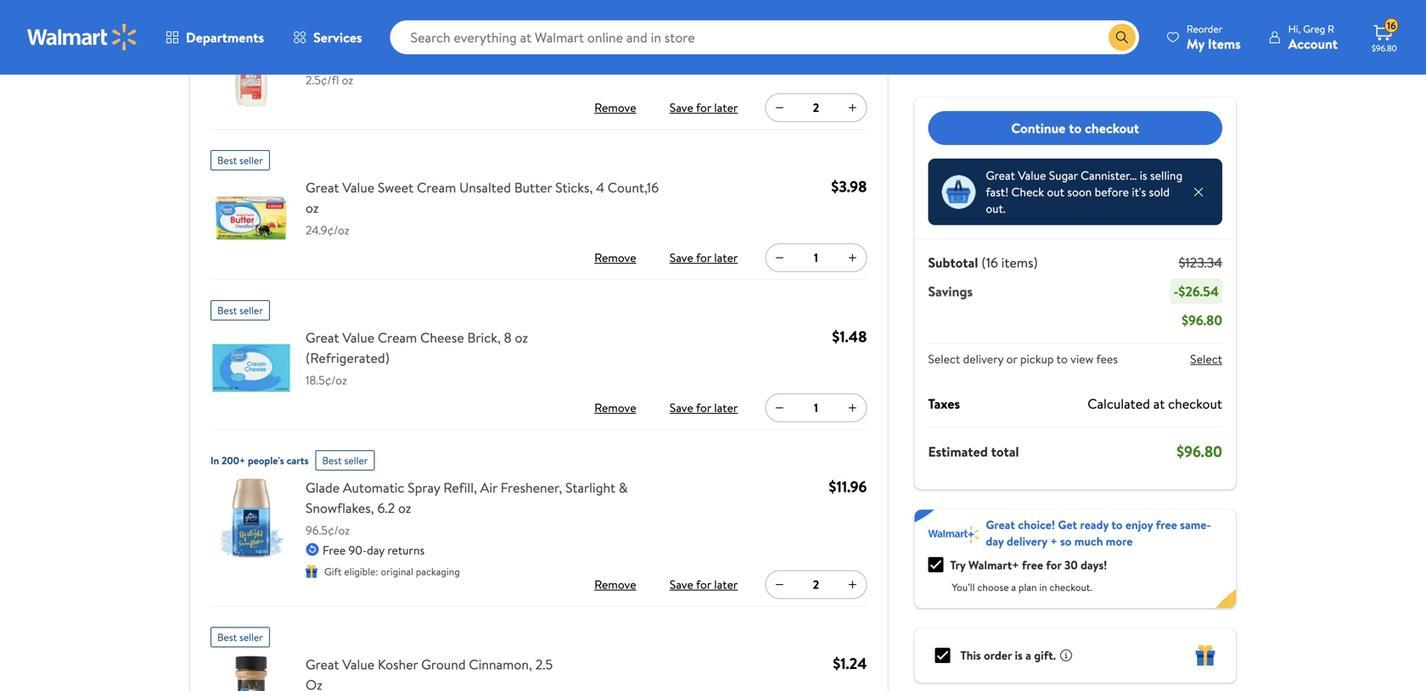 Task type: locate. For each thing, give the bounding box(es) containing it.
for for $3.98
[[696, 249, 711, 266]]

3 save for later from the top
[[670, 400, 738, 416]]

checkout up the cannister...
[[1085, 119, 1140, 137]]

walmart+
[[969, 557, 1019, 574]]

0 vertical spatial is
[[1140, 167, 1148, 184]]

$123.34
[[1179, 253, 1223, 272]]

to left enjoy on the bottom of page
[[1112, 517, 1123, 534]]

value inside great value sweet cream unsalted butter sticks, 4 count,16 oz 24.9¢/oz
[[343, 178, 375, 197]]

4 save for later from the top
[[670, 577, 738, 593]]

remove button
[[588, 94, 643, 121], [588, 244, 643, 272], [588, 395, 643, 422], [588, 572, 643, 599]]

great for great value sugar cannister... is selling fast! check out soon before it's sold out.
[[986, 167, 1015, 184]]

select down the "$26.54"
[[1191, 351, 1223, 368]]

oz right 6.2
[[398, 499, 411, 518]]

value inside great value kosher ground cinnamon, 2.5 oz
[[343, 656, 375, 674]]

1 horizontal spatial a
[[1026, 648, 1032, 664]]

checkout for continue to checkout
[[1085, 119, 1140, 137]]

1 1 from the top
[[814, 250, 818, 266]]

3 save for later button from the top
[[666, 395, 742, 422]]

value
[[343, 28, 375, 47], [1018, 167, 1046, 184], [343, 178, 375, 197], [343, 328, 375, 347], [343, 656, 375, 674]]

gift
[[324, 565, 342, 579]]

departments
[[186, 28, 264, 47]]

glade automatic spray refill, air freshener, starlight & snowflakes, 6.2 oz, with add-on services, 96.5¢/oz, 2 in cart gift eligible image
[[211, 478, 292, 559]]

gift eligible: original packaging
[[324, 565, 460, 579]]

for for $1.48
[[696, 400, 711, 416]]

4 save for later button from the top
[[666, 572, 742, 599]]

save for later button left the decrease quantity great value cream cheese brick, 8 oz (refrigerated), current quantity 1 image
[[666, 395, 742, 422]]

my
[[1187, 34, 1205, 53]]

2 save for later from the top
[[670, 249, 738, 266]]

save for later button left decrease quantity great value whole vitamin d milk, half gallon, 64 fl oz, current quantity 2 icon
[[666, 94, 742, 121]]

gifting image
[[1195, 646, 1216, 667]]

save for later left decrease quantity great value whole vitamin d milk, half gallon, 64 fl oz, current quantity 2 icon
[[670, 99, 738, 116]]

0 vertical spatial checkout
[[1085, 119, 1140, 137]]

save for later left the decrease quantity great value cream cheese brick, 8 oz (refrigerated), current quantity 1 image
[[670, 400, 738, 416]]

2 later from the top
[[714, 249, 738, 266]]

great inside great value whole vitamin d milk, half gallon, 64 fl oz 2.5¢/fl oz
[[306, 28, 339, 47]]

hi,
[[1289, 22, 1301, 36]]

automatic
[[343, 479, 405, 497]]

cream inside great value sweet cream unsalted butter sticks, 4 count,16 oz 24.9¢/oz
[[417, 178, 456, 197]]

value left sweet
[[343, 178, 375, 197]]

value left whole
[[343, 28, 375, 47]]

great inside great value sweet cream unsalted butter sticks, 4 count,16 oz 24.9¢/oz
[[306, 178, 339, 197]]

4 save from the top
[[670, 577, 694, 593]]

day up the walmart+
[[986, 534, 1004, 550]]

2 remove button from the top
[[588, 244, 643, 272]]

value inside great value sugar cannister... is selling fast! check out soon before it's sold out.
[[1018, 167, 1046, 184]]

select for select delivery or pickup to view fees
[[928, 351, 960, 368]]

save for later button for $3.98
[[666, 244, 742, 272]]

to right continue
[[1069, 119, 1082, 137]]

1 vertical spatial free
[[1022, 557, 1043, 574]]

checkout
[[1085, 119, 1140, 137], [1168, 395, 1223, 413]]

You'll choose a plan in checkout. checkbox
[[928, 558, 944, 573]]

oz right 8
[[515, 328, 528, 347]]

great value sweet cream unsalted butter sticks, 4 count,16 oz 24.9¢/oz
[[306, 178, 659, 238]]

4 remove from the top
[[595, 577, 636, 593]]

$3.98
[[831, 176, 867, 197]]

Search search field
[[390, 20, 1139, 54]]

2 for decrease quantity great value whole vitamin d milk, half gallon, 64 fl oz, current quantity 2 icon
[[813, 99, 819, 116]]

remove button for $3.98
[[588, 244, 643, 272]]

for left decrease quantity great value whole vitamin d milk, half gallon, 64 fl oz, current quantity 2 icon
[[696, 99, 711, 116]]

count,16
[[608, 178, 659, 197]]

great
[[306, 28, 339, 47], [986, 167, 1015, 184], [306, 178, 339, 197], [306, 328, 339, 347], [986, 517, 1015, 534], [306, 656, 339, 674]]

great inside great value kosher ground cinnamon, 2.5 oz
[[306, 656, 339, 674]]

for left "decrease quantity great value sweet cream unsalted butter sticks, 4 count,16 oz, current quantity 1" image at the top of the page
[[696, 249, 711, 266]]

great up 2.5¢/fl
[[306, 28, 339, 47]]

8
[[504, 328, 512, 347]]

1 vertical spatial to
[[1057, 351, 1068, 368]]

best seller up great value sweet cream unsalted butter sticks, 4 count,16 oz, with add-on services, 24.9¢/oz, 1 in cart image at the top left of page
[[217, 153, 263, 168]]

fees
[[1097, 351, 1118, 368]]

checkout inside button
[[1085, 119, 1140, 137]]

3 later from the top
[[714, 400, 738, 416]]

0 vertical spatial free
[[1156, 517, 1177, 534]]

1 horizontal spatial checkout
[[1168, 395, 1223, 413]]

services
[[313, 28, 362, 47]]

2 remove from the top
[[595, 249, 636, 266]]

great up '(refrigerated)'
[[306, 328, 339, 347]]

1 vertical spatial a
[[1026, 648, 1032, 664]]

200+
[[222, 454, 245, 468]]

1 vertical spatial delivery
[[1007, 534, 1048, 550]]

1
[[814, 250, 818, 266], [814, 400, 818, 417]]

2 horizontal spatial to
[[1112, 517, 1123, 534]]

save for $1.48
[[670, 400, 694, 416]]

1 vertical spatial 1
[[814, 400, 818, 417]]

great inside great value sugar cannister... is selling fast! check out soon before it's sold out.
[[986, 167, 1015, 184]]

milk,
[[480, 28, 508, 47]]

great inside great choice! get ready to enjoy free same- day delivery + so much more
[[986, 517, 1015, 534]]

best seller up great value kosher ground cinnamon, 2.5 oz, with add-on services, 49.6¢/oz, 1 in cart image
[[217, 631, 263, 645]]

great up oz at the left of the page
[[306, 656, 339, 674]]

out.
[[986, 200, 1006, 217]]

checkout for calculated at checkout
[[1168, 395, 1223, 413]]

later left the decrease quantity great value cream cheese brick, 8 oz (refrigerated), current quantity 1 image
[[714, 400, 738, 416]]

for left decrease quantity glade automatic spray refill, air freshener, starlight & snowflakes, 6.2 oz, current quantity 2 icon
[[696, 577, 711, 593]]

best up great value kosher ground cinnamon, 2.5 oz, with add-on services, 49.6¢/oz, 1 in cart image
[[217, 631, 237, 645]]

later left "decrease quantity great value sweet cream unsalted butter sticks, 4 count,16 oz, current quantity 1" image at the top of the page
[[714, 249, 738, 266]]

cream right sweet
[[417, 178, 456, 197]]

for left the decrease quantity great value cream cheese brick, 8 oz (refrigerated), current quantity 1 image
[[696, 400, 711, 416]]

to left "view"
[[1057, 351, 1068, 368]]

value inside great value cream cheese brick, 8 oz (refrigerated) 18.5¢/oz
[[343, 328, 375, 347]]

1 later from the top
[[714, 99, 738, 116]]

1 2 from the top
[[813, 99, 819, 116]]

great for great value sweet cream unsalted butter sticks, 4 count,16 oz 24.9¢/oz
[[306, 178, 339, 197]]

same-
[[1180, 517, 1211, 534]]

2 2 from the top
[[813, 577, 819, 594]]

out
[[1047, 184, 1065, 200]]

+
[[1050, 534, 1058, 550]]

0 vertical spatial delivery
[[963, 351, 1004, 368]]

choice!
[[1018, 517, 1055, 534]]

free inside great choice! get ready to enjoy free same- day delivery + so much more
[[1156, 517, 1177, 534]]

&
[[619, 479, 628, 497]]

in
[[1040, 581, 1047, 595]]

savings
[[928, 282, 973, 301]]

select
[[928, 351, 960, 368], [1191, 351, 1223, 368]]

is left selling
[[1140, 167, 1148, 184]]

you'll choose a plan in checkout.
[[952, 581, 1093, 595]]

value for sweet
[[343, 178, 375, 197]]

save for later left "decrease quantity great value sweet cream unsalted butter sticks, 4 count,16 oz, current quantity 1" image at the top of the page
[[670, 249, 738, 266]]

is inside great value sugar cannister... is selling fast! check out soon before it's sold out.
[[1140, 167, 1148, 184]]

4 remove button from the top
[[588, 572, 643, 599]]

best seller alert up great value cream cheese brick, 8 oz (refrigerated), with add-on services, 18.5¢/oz, 1 in cart image
[[211, 294, 270, 321]]

great for great value cream cheese brick, 8 oz (refrigerated) 18.5¢/oz
[[306, 328, 339, 347]]

great value cream cheese brick, 8 oz (refrigerated), with add-on services, 18.5¢/oz, 1 in cart image
[[211, 328, 292, 409]]

great up out.
[[986, 167, 1015, 184]]

r
[[1328, 22, 1335, 36]]

order
[[984, 648, 1012, 664]]

90-
[[349, 542, 367, 559]]

6.2
[[377, 499, 395, 518]]

1 horizontal spatial to
[[1069, 119, 1082, 137]]

free up plan
[[1022, 557, 1043, 574]]

best seller
[[217, 153, 263, 168], [217, 303, 263, 318], [322, 454, 368, 468], [217, 631, 263, 645]]

gallon,
[[540, 28, 581, 47]]

2 left increase quantity great value whole vitamin d milk, half gallon, 64 fl oz, current quantity 2 image
[[813, 99, 819, 116]]

close nudge image
[[1192, 185, 1206, 199]]

30
[[1065, 557, 1078, 574]]

1 horizontal spatial day
[[986, 534, 1004, 550]]

$96.80 down "16"
[[1372, 42, 1397, 54]]

reorder my items
[[1187, 22, 1241, 53]]

butter
[[514, 178, 552, 197]]

select up taxes
[[928, 351, 960, 368]]

1 right the decrease quantity great value cream cheese brick, 8 oz (refrigerated), current quantity 1 image
[[814, 400, 818, 417]]

0 vertical spatial a
[[1012, 581, 1016, 595]]

gift.
[[1034, 648, 1056, 664]]

$96.80
[[1372, 42, 1397, 54], [1182, 311, 1223, 330], [1177, 442, 1223, 463]]

1 select from the left
[[928, 351, 960, 368]]

1 vertical spatial cream
[[378, 328, 417, 347]]

seller up great value kosher ground cinnamon, 2.5 oz, with add-on services, 49.6¢/oz, 1 in cart image
[[239, 631, 263, 645]]

banner
[[915, 510, 1236, 609]]

glade automatic spray refill, air freshener, starlight & snowflakes, 6.2 oz link
[[306, 478, 660, 519]]

best seller up great value cream cheese brick, 8 oz (refrigerated), with add-on services, 18.5¢/oz, 1 in cart image
[[217, 303, 263, 318]]

great left choice!
[[986, 517, 1015, 534]]

d
[[467, 28, 477, 47]]

1 horizontal spatial delivery
[[1007, 534, 1048, 550]]

great choice! get ready to enjoy free same- day delivery + so much more
[[986, 517, 1211, 550]]

0 vertical spatial to
[[1069, 119, 1082, 137]]

value for kosher
[[343, 656, 375, 674]]

great value sweet cream unsalted butter sticks, 4 count,16 oz, with add-on services, 24.9¢/oz, 1 in cart image
[[211, 177, 292, 259]]

0 vertical spatial 2
[[813, 99, 819, 116]]

oz
[[306, 48, 319, 67], [342, 72, 353, 88], [306, 199, 319, 217], [515, 328, 528, 347], [398, 499, 411, 518]]

best up great value cream cheese brick, 8 oz (refrigerated), with add-on services, 18.5¢/oz, 1 in cart image
[[217, 303, 237, 318]]

0 vertical spatial 1
[[814, 250, 818, 266]]

value up '(refrigerated)'
[[343, 328, 375, 347]]

best seller up glade on the left bottom of the page
[[322, 454, 368, 468]]

0 horizontal spatial is
[[1015, 648, 1023, 664]]

best seller for $1.24
[[217, 631, 263, 645]]

2 save for later button from the top
[[666, 244, 742, 272]]

best seller alert up great value kosher ground cinnamon, 2.5 oz, with add-on services, 49.6¢/oz, 1 in cart image
[[211, 621, 270, 648]]

view
[[1071, 351, 1094, 368]]

2 vertical spatial $96.80
[[1177, 442, 1223, 463]]

best up glade on the left bottom of the page
[[322, 454, 342, 468]]

for
[[696, 99, 711, 116], [696, 249, 711, 266], [696, 400, 711, 416], [1046, 557, 1062, 574], [696, 577, 711, 593]]

$96.80 down the "$26.54"
[[1182, 311, 1223, 330]]

best up great value sweet cream unsalted butter sticks, 4 count,16 oz, with add-on services, 24.9¢/oz, 1 in cart image at the top left of page
[[217, 153, 237, 168]]

sold
[[1149, 184, 1170, 200]]

0 horizontal spatial free
[[1022, 557, 1043, 574]]

enjoy
[[1126, 517, 1153, 534]]

1 horizontal spatial free
[[1156, 517, 1177, 534]]

fast!
[[986, 184, 1009, 200]]

1 horizontal spatial is
[[1140, 167, 1148, 184]]

is right order at the right bottom of page
[[1015, 648, 1023, 664]]

carts
[[287, 454, 309, 468]]

free right enjoy on the bottom of page
[[1156, 517, 1177, 534]]

in 200+ people's carts
[[211, 454, 309, 468]]

total
[[991, 443, 1019, 461]]

$96.80 down calculated at checkout
[[1177, 442, 1223, 463]]

24.9¢/oz
[[306, 222, 349, 238]]

a left plan
[[1012, 581, 1016, 595]]

1 horizontal spatial select
[[1191, 351, 1223, 368]]

later left decrease quantity glade automatic spray refill, air freshener, starlight & snowflakes, 6.2 oz, current quantity 2 icon
[[714, 577, 738, 593]]

oz inside glade automatic spray refill, air freshener, starlight & snowflakes, 6.2 oz 96.5¢/oz
[[398, 499, 411, 518]]

save for later button left "decrease quantity great value sweet cream unsalted butter sticks, 4 count,16 oz, current quantity 1" image at the top of the page
[[666, 244, 742, 272]]

subtotal
[[928, 253, 978, 272]]

best seller for $3.98
[[217, 153, 263, 168]]

in
[[211, 454, 219, 468]]

to inside button
[[1069, 119, 1082, 137]]

0 horizontal spatial select
[[928, 351, 960, 368]]

continue to checkout button
[[928, 111, 1223, 145]]

4 later from the top
[[714, 577, 738, 593]]

2 for decrease quantity glade automatic spray refill, air freshener, starlight & snowflakes, 6.2 oz, current quantity 2 icon
[[813, 577, 819, 594]]

-
[[1174, 282, 1179, 301]]

3 remove from the top
[[595, 400, 636, 416]]

in 200+ people's carts alert
[[211, 444, 309, 471]]

delivery left or
[[963, 351, 1004, 368]]

remove for $11.96
[[595, 577, 636, 593]]

value left kosher
[[343, 656, 375, 674]]

1 save from the top
[[670, 99, 694, 116]]

3 save from the top
[[670, 400, 694, 416]]

best
[[217, 153, 237, 168], [217, 303, 237, 318], [322, 454, 342, 468], [217, 631, 237, 645]]

1 remove from the top
[[595, 99, 636, 116]]

$11.96
[[829, 477, 867, 498]]

1 save for later button from the top
[[666, 94, 742, 121]]

before
[[1095, 184, 1129, 200]]

cream inside great value cream cheese brick, 8 oz (refrigerated) 18.5¢/oz
[[378, 328, 417, 347]]

returns
[[387, 542, 425, 559]]

save for later button left decrease quantity glade automatic spray refill, air freshener, starlight & snowflakes, 6.2 oz, current quantity 2 icon
[[666, 572, 742, 599]]

day up eligible:
[[367, 542, 385, 559]]

plan
[[1019, 581, 1037, 595]]

save for $3.98
[[670, 249, 694, 266]]

reorder
[[1187, 22, 1223, 36]]

cream
[[417, 178, 456, 197], [378, 328, 417, 347]]

2 vertical spatial to
[[1112, 517, 1123, 534]]

1 vertical spatial checkout
[[1168, 395, 1223, 413]]

1 vertical spatial is
[[1015, 648, 1023, 664]]

best for $1.24
[[217, 631, 237, 645]]

1 save for later from the top
[[670, 99, 738, 116]]

2 select from the left
[[1191, 351, 1223, 368]]

3 remove button from the top
[[588, 395, 643, 422]]

delivery up try walmart+ free for 30 days!
[[1007, 534, 1048, 550]]

great inside great value cream cheese brick, 8 oz (refrigerated) 18.5¢/oz
[[306, 328, 339, 347]]

2 save from the top
[[670, 249, 694, 266]]

a inside banner
[[1012, 581, 1016, 595]]

save for later
[[670, 99, 738, 116], [670, 249, 738, 266], [670, 400, 738, 416], [670, 577, 738, 593]]

value inside great value whole vitamin d milk, half gallon, 64 fl oz 2.5¢/fl oz
[[343, 28, 375, 47]]

cream left cheese
[[378, 328, 417, 347]]

0 vertical spatial cream
[[417, 178, 456, 197]]

to for ready
[[1112, 517, 1123, 534]]

0 horizontal spatial checkout
[[1085, 119, 1140, 137]]

seller up great value cream cheese brick, 8 oz (refrigerated), with add-on services, 18.5¢/oz, 1 in cart image
[[239, 303, 263, 318]]

value left the out
[[1018, 167, 1046, 184]]

whole
[[378, 28, 415, 47]]

1 vertical spatial 2
[[813, 577, 819, 594]]

for left 30
[[1046, 557, 1062, 574]]

great value cream cheese brick, 8 oz (refrigerated) 18.5¢/oz
[[306, 328, 528, 389]]

cinnamon,
[[469, 656, 532, 674]]

18.5¢/oz
[[306, 372, 347, 389]]

best seller alert
[[211, 143, 270, 171], [211, 294, 270, 321], [315, 444, 375, 471], [211, 621, 270, 648]]

1 right "decrease quantity great value sweet cream unsalted butter sticks, 4 count,16 oz, current quantity 1" image at the top of the page
[[814, 250, 818, 266]]

pickup
[[1020, 351, 1054, 368]]

best seller alert up great value sweet cream unsalted butter sticks, 4 count,16 oz, with add-on services, 24.9¢/oz, 1 in cart image at the top left of page
[[211, 143, 270, 171]]

This order is a gift. checkbox
[[935, 649, 950, 664]]

later left decrease quantity great value whole vitamin d milk, half gallon, 64 fl oz, current quantity 2 icon
[[714, 99, 738, 116]]

seller for $3.98
[[239, 153, 263, 168]]

a left gift.
[[1026, 648, 1032, 664]]

2 1 from the top
[[814, 400, 818, 417]]

to inside great choice! get ready to enjoy free same- day delivery + so much more
[[1112, 517, 1123, 534]]

0 horizontal spatial to
[[1057, 351, 1068, 368]]

save for later left decrease quantity glade automatic spray refill, air freshener, starlight & snowflakes, 6.2 oz, current quantity 2 icon
[[670, 577, 738, 593]]

great up 24.9¢/oz at the top left of the page
[[306, 178, 339, 197]]

2 left increase quantity glade automatic spray refill, air freshener, starlight & snowflakes, 6.2 oz, current quantity 2 "icon"
[[813, 577, 819, 594]]

0 horizontal spatial a
[[1012, 581, 1016, 595]]

oz up 24.9¢/oz at the top left of the page
[[306, 199, 319, 217]]

seller
[[239, 153, 263, 168], [239, 303, 263, 318], [344, 454, 368, 468], [239, 631, 263, 645]]

checkout right at at the right bottom of page
[[1168, 395, 1223, 413]]

seller up great value sweet cream unsalted butter sticks, 4 count,16 oz, with add-on services, 24.9¢/oz, 1 in cart image at the top left of page
[[239, 153, 263, 168]]



Task type: describe. For each thing, give the bounding box(es) containing it.
you'll
[[952, 581, 975, 595]]

seller for $1.24
[[239, 631, 263, 645]]

vitamin
[[418, 28, 464, 47]]

save for later button for $11.96
[[666, 572, 742, 599]]

great value whole vitamin d milk, half gallon, 64 fl oz 2.5¢/fl oz
[[306, 28, 611, 88]]

remove for $1.48
[[595, 400, 636, 416]]

96.5¢/oz
[[306, 522, 350, 539]]

increase quantity glade automatic spray refill, air freshener, starlight & snowflakes, 6.2 oz, current quantity 2 image
[[846, 579, 860, 592]]

for for $11.96
[[696, 577, 711, 593]]

it's
[[1132, 184, 1146, 200]]

decrease quantity great value sweet cream unsalted butter sticks, 4 count,16 oz, current quantity 1 image
[[773, 251, 787, 265]]

air
[[480, 479, 498, 497]]

packaging
[[416, 565, 460, 579]]

half
[[512, 28, 536, 47]]

get
[[1058, 517, 1077, 534]]

decrease quantity great value whole vitamin d milk, half gallon, 64 fl oz, current quantity 2 image
[[773, 101, 787, 114]]

decrease quantity glade automatic spray refill, air freshener, starlight & snowflakes, 6.2 oz, current quantity 2 image
[[773, 579, 787, 592]]

best seller alert for $1.48
[[211, 294, 270, 321]]

value for sugar
[[1018, 167, 1046, 184]]

fl
[[603, 28, 611, 47]]

$1.24
[[833, 654, 867, 675]]

save for later for $1.48
[[670, 400, 738, 416]]

taxes
[[928, 395, 960, 413]]

this
[[961, 648, 981, 664]]

refill,
[[444, 479, 477, 497]]

hi, greg r account
[[1289, 22, 1338, 53]]

delivery inside great choice! get ready to enjoy free same- day delivery + so much more
[[1007, 534, 1048, 550]]

to for pickup
[[1057, 351, 1068, 368]]

or
[[1007, 351, 1018, 368]]

oz
[[306, 676, 322, 692]]

1 remove button from the top
[[588, 94, 643, 121]]

check
[[1012, 184, 1044, 200]]

at
[[1154, 395, 1165, 413]]

great for great value kosher ground cinnamon, 2.5 oz
[[306, 656, 339, 674]]

oz right 2.5¢/fl
[[342, 72, 353, 88]]

1 for $1.48
[[814, 400, 818, 417]]

banner containing great choice! get ready to enjoy free same- day delivery + so much more
[[915, 510, 1236, 609]]

best seller alert for $1.24
[[211, 621, 270, 648]]

save for later for $3.98
[[670, 249, 738, 266]]

selling
[[1150, 167, 1183, 184]]

less than x qty image
[[942, 175, 976, 209]]

account
[[1289, 34, 1338, 53]]

great value cream cheese brick, 8 oz (refrigerated) link
[[306, 328, 609, 368]]

$1.48
[[832, 326, 867, 348]]

decrease quantity great value cream cheese brick, 8 oz (refrigerated), current quantity 1 image
[[773, 401, 787, 415]]

days!
[[1081, 557, 1107, 574]]

more
[[1106, 534, 1133, 550]]

(refrigerated)
[[306, 349, 390, 368]]

0 horizontal spatial day
[[367, 542, 385, 559]]

calculated at checkout
[[1088, 395, 1223, 413]]

sweet
[[378, 178, 414, 197]]

continue
[[1011, 119, 1066, 137]]

much
[[1075, 534, 1103, 550]]

try
[[950, 557, 966, 574]]

great value kosher ground cinnamon, 2.5 oz
[[306, 656, 553, 692]]

best seller for $1.48
[[217, 303, 263, 318]]

oz up 2.5¢/fl
[[306, 48, 319, 67]]

2.5¢/fl
[[306, 72, 339, 88]]

unsalted
[[459, 178, 511, 197]]

64
[[584, 28, 600, 47]]

0 horizontal spatial delivery
[[963, 351, 1004, 368]]

ground
[[421, 656, 466, 674]]

choose
[[978, 581, 1009, 595]]

eligible:
[[344, 565, 378, 579]]

glade
[[306, 479, 340, 497]]

select for select button
[[1191, 351, 1223, 368]]

great value kosher ground cinnamon, 2.5 oz link
[[306, 655, 571, 692]]

day inside great choice! get ready to enjoy free same- day delivery + so much more
[[986, 534, 1004, 550]]

calculated
[[1088, 395, 1150, 413]]

0 vertical spatial $96.80
[[1372, 42, 1397, 54]]

glade automatic spray refill, air freshener, starlight & snowflakes, 6.2 oz 96.5¢/oz
[[306, 479, 628, 539]]

great for great value whole vitamin d milk, half gallon, 64 fl oz 2.5¢/fl oz
[[306, 28, 339, 47]]

select delivery or pickup to view fees
[[928, 351, 1118, 368]]

save for $11.96
[[670, 577, 694, 593]]

cheese
[[420, 328, 464, 347]]

increase quantity great value whole vitamin d milk, half gallon, 64 fl oz, current quantity 2 image
[[846, 101, 860, 114]]

items)
[[1002, 253, 1038, 272]]

select button
[[1191, 351, 1223, 368]]

try walmart+ free for 30 days!
[[950, 557, 1107, 574]]

walmart image
[[27, 24, 138, 51]]

great value whole vitamin d milk, half gallon, 64 fl oz link
[[306, 27, 620, 68]]

later for $1.48
[[714, 400, 738, 416]]

people's
[[248, 454, 284, 468]]

great value whole vitamin d milk, half gallon, 64 fl oz, with add-on services, 2.5¢/fl oz, 2 in cart image
[[211, 27, 292, 109]]

best for $1.48
[[217, 303, 237, 318]]

remove button for $1.48
[[588, 395, 643, 422]]

snowflakes,
[[306, 499, 374, 518]]

great value sweet cream unsalted butter sticks, 4 count,16 oz link
[[306, 177, 660, 218]]

2.5
[[535, 656, 553, 674]]

great value sugar cannister... is selling fast! check out soon before it's sold out.
[[986, 167, 1183, 217]]

increase quantity great value cream cheese brick, 8 oz (refrigerated), current quantity 1 image
[[846, 401, 860, 415]]

later for $11.96
[[714, 577, 738, 593]]

seller up automatic
[[344, 454, 368, 468]]

$26.54
[[1179, 282, 1219, 301]]

great value kosher ground cinnamon, 2.5 oz, with add-on services, 49.6¢/oz, 1 in cart image
[[211, 655, 292, 692]]

gifteligibleicon image
[[306, 566, 318, 579]]

value for whole
[[343, 28, 375, 47]]

Walmart Site-Wide search field
[[390, 20, 1139, 54]]

services button
[[279, 17, 377, 58]]

save for later button for $1.48
[[666, 395, 742, 422]]

walmart plus image
[[928, 527, 979, 544]]

great for great choice! get ready to enjoy free same- day delivery + so much more
[[986, 517, 1015, 534]]

save for later for $11.96
[[670, 577, 738, 593]]

remove for $3.98
[[595, 249, 636, 266]]

seller for $1.48
[[239, 303, 263, 318]]

search icon image
[[1116, 31, 1129, 44]]

oz inside great value cream cheese brick, 8 oz (refrigerated) 18.5¢/oz
[[515, 328, 528, 347]]

brick,
[[467, 328, 501, 347]]

best seller alert for $3.98
[[211, 143, 270, 171]]

greg
[[1303, 22, 1326, 36]]

learn more about gifting image
[[1060, 650, 1073, 663]]

best seller alert up glade on the left bottom of the page
[[315, 444, 375, 471]]

remove button for $11.96
[[588, 572, 643, 599]]

oz inside great value sweet cream unsalted butter sticks, 4 count,16 oz 24.9¢/oz
[[306, 199, 319, 217]]

estimated
[[928, 443, 988, 461]]

this order is a gift.
[[961, 648, 1056, 664]]

sticks,
[[555, 178, 593, 197]]

best for $3.98
[[217, 153, 237, 168]]

items
[[1208, 34, 1241, 53]]

continue to checkout
[[1011, 119, 1140, 137]]

later for $3.98
[[714, 249, 738, 266]]

value for cream
[[343, 328, 375, 347]]

ready
[[1080, 517, 1109, 534]]

increase quantity great value sweet cream unsalted butter sticks, 4 count,16 oz, current quantity 1 image
[[846, 251, 860, 265]]

1 vertical spatial $96.80
[[1182, 311, 1223, 330]]

1 for $3.98
[[814, 250, 818, 266]]



Task type: vqa. For each thing, say whether or not it's contained in the screenshot.
Associate
no



